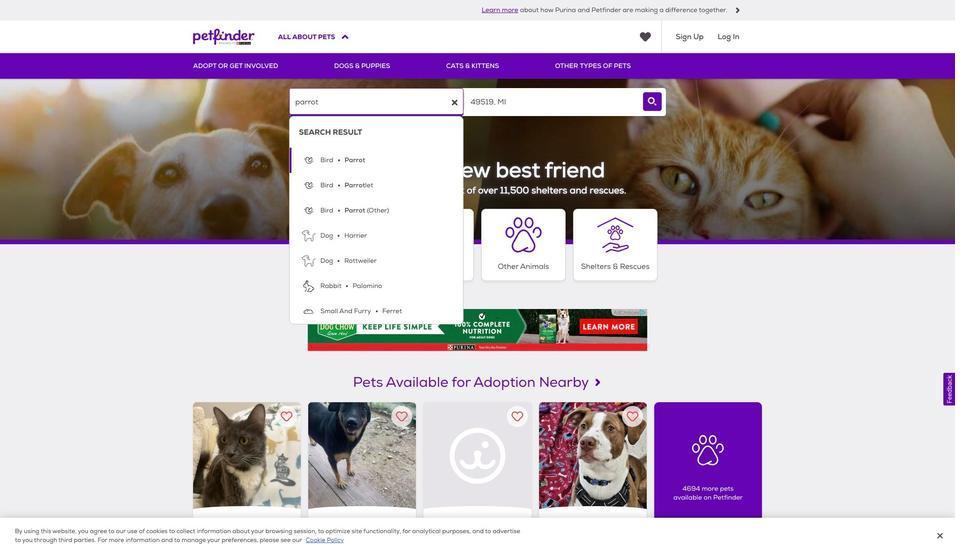 Task type: describe. For each thing, give the bounding box(es) containing it.
petfinder logo image
[[193, 21, 255, 53]]

favorite jeremiah frogs image
[[627, 411, 638, 422]]

tan boots, adoptable, adult female mixed breed, in grand rapids, mi. image
[[308, 402, 416, 510]]

jeremiah frogs, adoptable, baby male terrier, in wyoming, mi. image
[[539, 402, 647, 510]]

favorite tan boots image
[[396, 411, 408, 422]]

animal search suggestions list box
[[289, 116, 464, 325]]



Task type: locate. For each thing, give the bounding box(es) containing it.
favorite gary image
[[511, 411, 523, 422]]

lilo, adoptable, adult female domestic long hair, in grand rapids, mi. image
[[193, 402, 301, 510]]

privacy alert dialog
[[0, 518, 955, 556]]

9c2b2 image
[[735, 7, 741, 13]]

favorite lilo image
[[281, 411, 292, 422]]

Search Terrier, Kitten, etc. text field
[[289, 88, 464, 116]]

advertisement element
[[308, 309, 647, 351]]

primary element
[[193, 53, 762, 79]]

Enter City, State, or ZIP text field
[[464, 88, 639, 116]]



